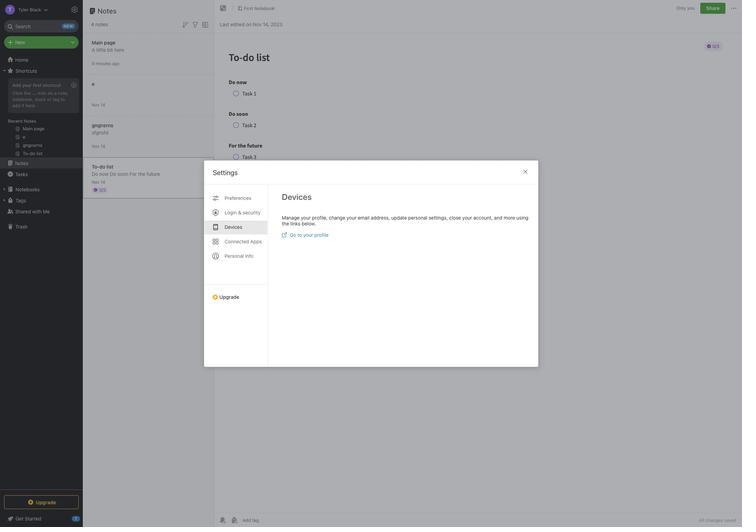 Task type: locate. For each thing, give the bounding box(es) containing it.
first
[[33, 83, 42, 88]]

last edited on nov 14, 2023
[[220, 21, 283, 27]]

your
[[22, 83, 32, 88], [301, 215, 311, 221], [347, 215, 357, 221], [462, 215, 472, 221], [303, 232, 313, 238]]

tasks
[[15, 171, 28, 177]]

1 vertical spatial the
[[138, 171, 145, 177]]

expand tags image
[[2, 198, 7, 203]]

the right for
[[138, 171, 145, 177]]

notes
[[98, 7, 117, 15], [24, 118, 36, 124], [15, 160, 28, 166]]

14 up 0/3
[[101, 180, 105, 185]]

to down note,
[[61, 97, 65, 102]]

0 vertical spatial the
[[24, 90, 31, 96]]

nov 14 up 0/3
[[92, 180, 105, 185]]

the
[[24, 90, 31, 96], [138, 171, 145, 177], [282, 221, 289, 227]]

share button
[[701, 3, 726, 14]]

to
[[61, 97, 65, 102], [298, 232, 302, 238]]

your right links
[[301, 215, 311, 221]]

stack
[[35, 97, 46, 102]]

on
[[246, 21, 252, 27], [48, 90, 53, 96]]

Search text field
[[9, 20, 74, 32]]

notes up tasks
[[15, 160, 28, 166]]

2 nov 14 from the top
[[92, 144, 105, 149]]

security
[[243, 210, 261, 216]]

1 horizontal spatial the
[[138, 171, 145, 177]]

nov
[[253, 21, 262, 27], [92, 102, 100, 108], [92, 144, 100, 149], [92, 180, 100, 185]]

only you
[[677, 5, 695, 11]]

2 vertical spatial 14
[[101, 180, 105, 185]]

list
[[107, 164, 113, 170]]

1 horizontal spatial devices
[[282, 192, 312, 202]]

personal
[[225, 253, 244, 259]]

None search field
[[9, 20, 74, 32]]

a
[[54, 90, 57, 96]]

go to your profile
[[290, 232, 329, 238]]

changes
[[706, 518, 724, 524]]

nov 14 down "sfgnsfd"
[[92, 144, 105, 149]]

all changes saved
[[699, 518, 737, 524]]

0 horizontal spatial the
[[24, 90, 31, 96]]

0 horizontal spatial on
[[48, 90, 53, 96]]

future
[[147, 171, 160, 177]]

group inside tree
[[0, 76, 83, 161]]

2 14 from the top
[[101, 144, 105, 149]]

trash
[[15, 224, 28, 230]]

go
[[290, 232, 296, 238]]

tasks button
[[0, 169, 83, 180]]

on right edited
[[246, 21, 252, 27]]

0 horizontal spatial do
[[92, 171, 98, 177]]

me
[[43, 209, 50, 215]]

1 vertical spatial upgrade
[[36, 500, 56, 506]]

a
[[92, 47, 95, 53]]

0 horizontal spatial upgrade
[[36, 500, 56, 506]]

manage
[[282, 215, 300, 221]]

connected
[[225, 239, 249, 245]]

tree
[[0, 54, 83, 490]]

note list element
[[83, 0, 214, 528]]

settings
[[213, 169, 238, 177]]

0 vertical spatial devices
[[282, 192, 312, 202]]

nov left 14,
[[253, 21, 262, 27]]

main page a little bit here
[[92, 40, 124, 53]]

2 vertical spatial nov 14
[[92, 180, 105, 185]]

to-
[[92, 164, 100, 170]]

14
[[101, 102, 105, 108], [101, 144, 105, 149], [101, 180, 105, 185]]

notes right recent
[[24, 118, 36, 124]]

for
[[130, 171, 137, 177]]

nov down "sfgnsfd"
[[92, 144, 100, 149]]

group
[[0, 76, 83, 161]]

Note Editor text field
[[214, 33, 743, 514]]

add a reminder image
[[219, 517, 227, 525]]

apps
[[250, 239, 262, 245]]

page
[[104, 40, 115, 45]]

devices down login at the top left of page
[[225, 224, 242, 230]]

2 horizontal spatial the
[[282, 221, 289, 227]]

shortcuts
[[16, 68, 37, 74]]

home
[[15, 57, 28, 63]]

close
[[449, 215, 461, 221]]

1 horizontal spatial on
[[246, 21, 252, 27]]

1 horizontal spatial upgrade button
[[204, 285, 268, 303]]

links
[[290, 221, 300, 227]]

devices up the manage
[[282, 192, 312, 202]]

1 vertical spatial on
[[48, 90, 53, 96]]

shared with me link
[[0, 206, 83, 217]]

new
[[15, 39, 25, 45]]

group containing add your first shortcut
[[0, 76, 83, 161]]

0 vertical spatial on
[[246, 21, 252, 27]]

1 vertical spatial 14
[[101, 144, 105, 149]]

1 horizontal spatial do
[[110, 171, 116, 177]]

1 vertical spatial notes
[[24, 118, 36, 124]]

0 horizontal spatial to
[[61, 97, 65, 102]]

0 vertical spatial upgrade button
[[204, 285, 268, 303]]

connected apps
[[225, 239, 262, 245]]

nov up 0/3
[[92, 180, 100, 185]]

tab list
[[204, 185, 268, 367]]

14 up gngnsrns
[[101, 102, 105, 108]]

1 horizontal spatial upgrade
[[219, 294, 239, 300]]

nov 14 up gngnsrns
[[92, 102, 105, 108]]

shortcut
[[43, 83, 61, 88]]

sfgnsfd
[[92, 130, 109, 136]]

0 horizontal spatial devices
[[225, 224, 242, 230]]

notes inside note list "element"
[[98, 7, 117, 15]]

recent notes
[[8, 118, 36, 124]]

...
[[32, 90, 37, 96]]

do
[[92, 171, 98, 177], [110, 171, 116, 177]]

settings image
[[70, 6, 79, 14]]

&
[[238, 210, 241, 216]]

do down list
[[110, 171, 116, 177]]

the inside group
[[24, 90, 31, 96]]

settings,
[[429, 215, 448, 221]]

the left ...
[[24, 90, 31, 96]]

preferences
[[225, 195, 251, 201]]

2 vertical spatial the
[[282, 221, 289, 227]]

first
[[244, 5, 253, 11]]

0 horizontal spatial upgrade button
[[4, 496, 79, 510]]

0 vertical spatial nov 14
[[92, 102, 105, 108]]

0 vertical spatial notes
[[98, 7, 117, 15]]

with
[[32, 209, 42, 215]]

you
[[688, 5, 695, 11]]

1 vertical spatial to
[[298, 232, 302, 238]]

notes up notes
[[98, 7, 117, 15]]

click
[[12, 90, 23, 96]]

0 vertical spatial upgrade
[[219, 294, 239, 300]]

trash link
[[0, 221, 83, 232]]

2023
[[271, 21, 283, 27]]

home link
[[0, 54, 83, 65]]

gngnsrns
[[92, 122, 113, 128]]

do
[[100, 164, 105, 170]]

last
[[220, 21, 229, 27]]

0 vertical spatial to
[[61, 97, 65, 102]]

the left links
[[282, 221, 289, 227]]

on left a
[[48, 90, 53, 96]]

14 down "sfgnsfd"
[[101, 144, 105, 149]]

0 vertical spatial 14
[[101, 102, 105, 108]]

do down to- at the top of the page
[[92, 171, 98, 177]]

1 vertical spatial nov 14
[[92, 144, 105, 149]]

to right go
[[298, 232, 302, 238]]

upgrade button
[[204, 285, 268, 303], [4, 496, 79, 510]]



Task type: vqa. For each thing, say whether or not it's contained in the screenshot.
the to the bottom
yes



Task type: describe. For each thing, give the bounding box(es) containing it.
ago
[[112, 61, 120, 66]]

1 do from the left
[[92, 171, 98, 177]]

using
[[517, 215, 529, 221]]

update
[[391, 215, 407, 221]]

first notebook
[[244, 5, 275, 11]]

below.
[[302, 221, 316, 227]]

close image
[[522, 168, 530, 176]]

nov inside "note window" element
[[253, 21, 262, 27]]

tags button
[[0, 195, 83, 206]]

14,
[[263, 21, 270, 27]]

click the ...
[[12, 90, 37, 96]]

main
[[92, 40, 103, 45]]

icon on a note, notebook, stack or tag to add it here.
[[12, 90, 69, 108]]

your left email
[[347, 215, 357, 221]]

go to your profile button
[[282, 232, 329, 238]]

tag
[[53, 97, 59, 102]]

saved
[[725, 518, 737, 524]]

login & security
[[225, 210, 261, 216]]

note,
[[58, 90, 69, 96]]

notes inside group
[[24, 118, 36, 124]]

recent
[[8, 118, 23, 124]]

add your first shortcut
[[12, 83, 61, 88]]

add
[[12, 83, 21, 88]]

tab list containing preferences
[[204, 185, 268, 367]]

it
[[22, 103, 24, 108]]

3 14 from the top
[[101, 180, 105, 185]]

add tag image
[[230, 517, 239, 525]]

now
[[99, 171, 109, 177]]

minutes
[[96, 61, 111, 66]]

note window element
[[214, 0, 743, 528]]

your up the click the ... at the left top of the page
[[22, 83, 32, 88]]

here.
[[25, 103, 36, 108]]

upgrade button inside tab list
[[204, 285, 268, 303]]

do now do soon for the future
[[92, 171, 160, 177]]

the inside the manage your profile, change your email address, update personal settings, close your account, and more using the links below.
[[282, 221, 289, 227]]

first notebook button
[[235, 3, 277, 13]]

expand notebooks image
[[2, 187, 7, 192]]

add
[[12, 103, 20, 108]]

1 vertical spatial upgrade button
[[4, 496, 79, 510]]

expand note image
[[219, 4, 228, 12]]

on inside "note window" element
[[246, 21, 252, 27]]

2 do from the left
[[110, 171, 116, 177]]

only
[[677, 5, 687, 11]]

notebooks link
[[0, 184, 83, 195]]

and
[[494, 215, 503, 221]]

tags
[[16, 198, 26, 204]]

login
[[225, 210, 237, 216]]

2 vertical spatial notes
[[15, 160, 28, 166]]

3 nov 14 from the top
[[92, 180, 105, 185]]

profile
[[314, 232, 329, 238]]

your right close
[[462, 215, 472, 221]]

your down below.
[[303, 232, 313, 238]]

here
[[114, 47, 124, 53]]

tree containing home
[[0, 54, 83, 490]]

notes
[[96, 21, 108, 27]]

profile,
[[312, 215, 328, 221]]

notes link
[[0, 158, 83, 169]]

icon
[[38, 90, 47, 96]]

soon
[[117, 171, 128, 177]]

shared
[[15, 209, 31, 215]]

1 horizontal spatial to
[[298, 232, 302, 238]]

on inside the icon on a note, notebook, stack or tag to add it here.
[[48, 90, 53, 96]]

shared with me
[[15, 209, 50, 215]]

1 nov 14 from the top
[[92, 102, 105, 108]]

more
[[504, 215, 515, 221]]

notebook
[[254, 5, 275, 11]]

account,
[[474, 215, 493, 221]]

to inside the icon on a note, notebook, stack or tag to add it here.
[[61, 97, 65, 102]]

edited
[[231, 21, 245, 27]]

or
[[47, 97, 51, 102]]

little
[[96, 47, 106, 53]]

all
[[699, 518, 705, 524]]

the inside note list "element"
[[138, 171, 145, 177]]

e
[[92, 81, 95, 87]]

new button
[[4, 36, 79, 49]]

nov down e
[[92, 102, 100, 108]]

share
[[707, 5, 720, 11]]

personal
[[408, 215, 428, 221]]

0/3
[[99, 188, 106, 193]]

email
[[358, 215, 370, 221]]

address,
[[371, 215, 390, 221]]

9 minutes ago
[[92, 61, 120, 66]]

1 14 from the top
[[101, 102, 105, 108]]

info
[[245, 253, 253, 259]]

1 vertical spatial devices
[[225, 224, 242, 230]]

bit
[[107, 47, 113, 53]]

to-do list
[[92, 164, 113, 170]]

notebook,
[[12, 97, 33, 102]]

4 notes
[[91, 21, 108, 27]]

notebooks
[[16, 187, 40, 192]]

9
[[92, 61, 94, 66]]

personal info
[[225, 253, 253, 259]]

change
[[329, 215, 345, 221]]

manage your profile, change your email address, update personal settings, close your account, and more using the links below.
[[282, 215, 529, 227]]

4
[[91, 21, 94, 27]]



